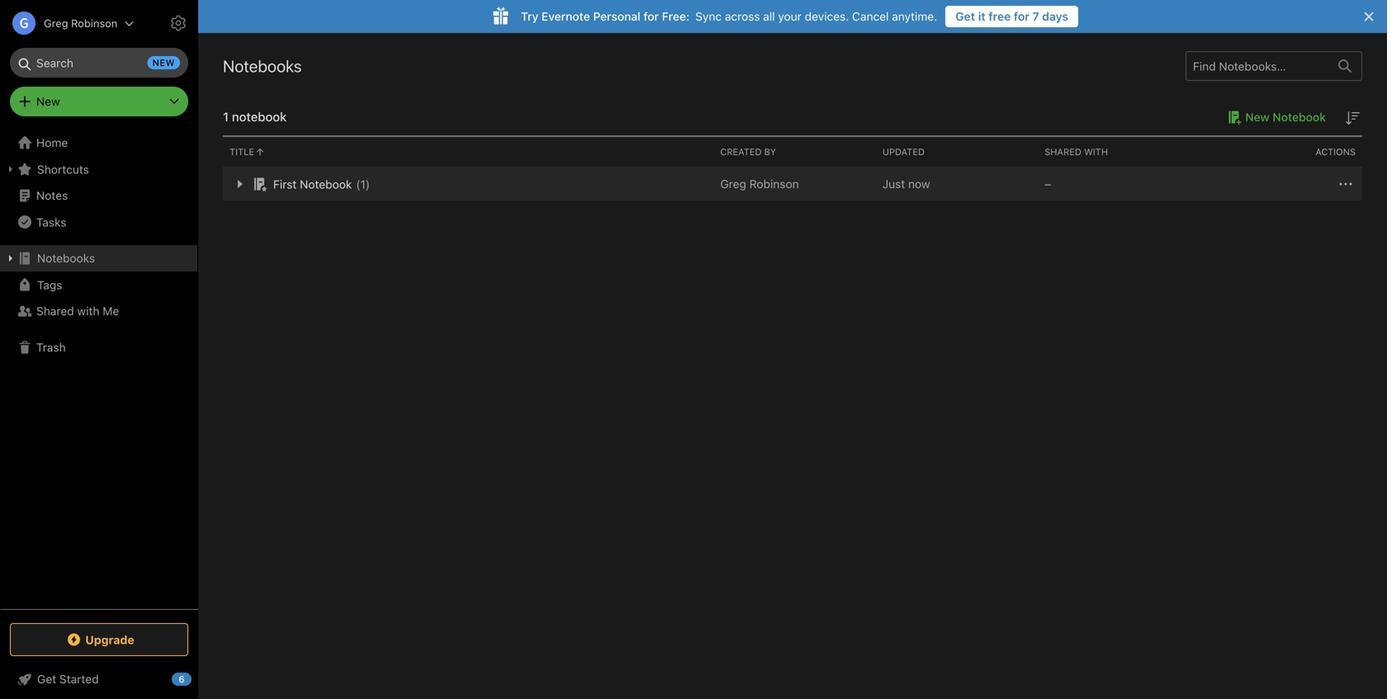 Task type: locate. For each thing, give the bounding box(es) containing it.
0 horizontal spatial notebooks
[[37, 251, 95, 265]]

click to collapse image
[[192, 669, 204, 689]]

1 vertical spatial 1
[[360, 177, 366, 191]]

evernote
[[542, 9, 590, 23]]

1 horizontal spatial greg
[[720, 177, 746, 191]]

0 vertical spatial robinson
[[71, 17, 118, 29]]

greg robinson up search text box
[[44, 17, 118, 29]]

get
[[956, 9, 975, 23], [37, 673, 56, 686]]

More actions field
[[1336, 174, 1356, 194]]

1 for from the left
[[644, 9, 659, 23]]

1 vertical spatial robinson
[[750, 177, 799, 191]]

tasks button
[[0, 209, 197, 235]]

robinson
[[71, 17, 118, 29], [750, 177, 799, 191]]

1 vertical spatial greg robinson
[[720, 177, 799, 191]]

1 horizontal spatial for
[[1014, 9, 1030, 23]]

get inside get it free for 7 days button
[[956, 9, 975, 23]]

1 vertical spatial notebooks
[[37, 251, 95, 265]]

1 horizontal spatial 1
[[360, 177, 366, 191]]

1 vertical spatial greg
[[720, 177, 746, 191]]

0 vertical spatial 1
[[223, 109, 229, 124]]

new notebook button
[[1222, 107, 1326, 127]]

personal
[[593, 9, 641, 23]]

for for free:
[[644, 9, 659, 23]]

0 vertical spatial greg
[[44, 17, 68, 29]]

expand notebooks image
[[4, 252, 17, 265]]

greg up search text box
[[44, 17, 68, 29]]

for left 7
[[1014, 9, 1030, 23]]

1 right first
[[360, 177, 366, 191]]

greg robinson
[[44, 17, 118, 29], [720, 177, 799, 191]]

new for new
[[36, 95, 60, 108]]

new inside popup button
[[36, 95, 60, 108]]

title button
[[223, 137, 714, 167]]

get left it at top right
[[956, 9, 975, 23]]

1 horizontal spatial get
[[956, 9, 975, 23]]

(
[[356, 177, 360, 191]]

0 vertical spatial notebooks
[[223, 56, 302, 76]]

0 horizontal spatial for
[[644, 9, 659, 23]]

1 horizontal spatial notebook
[[1273, 110, 1326, 124]]

by
[[764, 147, 776, 157]]

0 vertical spatial notebook
[[1273, 110, 1326, 124]]

0 vertical spatial get
[[956, 9, 975, 23]]

1
[[223, 109, 229, 124], [360, 177, 366, 191]]

1 vertical spatial notebook
[[300, 177, 352, 191]]

greg robinson inside first notebook row
[[720, 177, 799, 191]]

new for new notebook
[[1246, 110, 1270, 124]]

notebooks up tags
[[37, 251, 95, 265]]

notebooks
[[223, 56, 302, 76], [37, 251, 95, 265]]

for
[[644, 9, 659, 23], [1014, 9, 1030, 23]]

1 vertical spatial new
[[1246, 110, 1270, 124]]

robinson inside first notebook row
[[750, 177, 799, 191]]

tree containing home
[[0, 130, 198, 609]]

0 horizontal spatial greg
[[44, 17, 68, 29]]

2 for from the left
[[1014, 9, 1030, 23]]

row group
[[223, 168, 1363, 201]]

1 horizontal spatial notebooks
[[223, 56, 302, 76]]

0 horizontal spatial robinson
[[71, 17, 118, 29]]

0 horizontal spatial get
[[37, 673, 56, 686]]

just now
[[883, 177, 930, 191]]

greg inside first notebook row
[[720, 177, 746, 191]]

notes
[[36, 189, 68, 202]]

just
[[883, 177, 905, 191]]

0 horizontal spatial 1
[[223, 109, 229, 124]]

trash
[[36, 341, 66, 354]]

it
[[978, 9, 986, 23]]

greg
[[44, 17, 68, 29], [720, 177, 746, 191]]

robinson down by
[[750, 177, 799, 191]]

first notebook ( 1 )
[[273, 177, 370, 191]]

7
[[1033, 9, 1039, 23]]

0 horizontal spatial greg robinson
[[44, 17, 118, 29]]

get left the started
[[37, 673, 56, 686]]

get it free for 7 days button
[[946, 6, 1079, 27]]

get inside help and learning task checklist field
[[37, 673, 56, 686]]

notebook left (
[[300, 177, 352, 191]]

for left free:
[[644, 9, 659, 23]]

home
[[36, 136, 68, 149]]

0 vertical spatial greg robinson
[[44, 17, 118, 29]]

1 vertical spatial get
[[37, 673, 56, 686]]

greg down created
[[720, 177, 746, 191]]

1 horizontal spatial robinson
[[750, 177, 799, 191]]

try
[[521, 9, 539, 23]]

first notebook row
[[223, 168, 1363, 201]]

new
[[36, 95, 60, 108], [1246, 110, 1270, 124]]

1 horizontal spatial greg robinson
[[720, 177, 799, 191]]

with
[[77, 304, 100, 318]]

all
[[763, 9, 775, 23]]

notebooks link
[[0, 245, 197, 272]]

tree
[[0, 130, 198, 609]]

notebook up actions button
[[1273, 110, 1326, 124]]

0 horizontal spatial notebook
[[300, 177, 352, 191]]

new
[[152, 57, 175, 68]]

new up home
[[36, 95, 60, 108]]

tags button
[[0, 272, 197, 298]]

with
[[1084, 147, 1108, 157]]

devices.
[[805, 9, 849, 23]]

new notebook
[[1246, 110, 1326, 124]]

robinson up search text box
[[71, 17, 118, 29]]

shared with button
[[1038, 137, 1200, 167]]

0 vertical spatial new
[[36, 95, 60, 108]]

title
[[230, 147, 254, 157]]

notebook inside row
[[300, 177, 352, 191]]

1 left "notebook"
[[223, 109, 229, 124]]

shared
[[36, 304, 74, 318]]

robinson inside account field
[[71, 17, 118, 29]]

for inside get it free for 7 days button
[[1014, 9, 1030, 23]]

1 horizontal spatial new
[[1246, 110, 1270, 124]]

actions button
[[1200, 137, 1363, 167]]

me
[[103, 304, 119, 318]]

greg robinson down by
[[720, 177, 799, 191]]

new inside button
[[1246, 110, 1270, 124]]

your
[[778, 9, 802, 23]]

notebooks up "notebook"
[[223, 56, 302, 76]]

shared
[[1045, 147, 1082, 157]]

new up actions button
[[1246, 110, 1270, 124]]

0 horizontal spatial new
[[36, 95, 60, 108]]

notebook inside button
[[1273, 110, 1326, 124]]

get for get started
[[37, 673, 56, 686]]

notebook
[[232, 109, 287, 124]]

row group containing greg robinson
[[223, 168, 1363, 201]]

notebook for new
[[1273, 110, 1326, 124]]

free:
[[662, 9, 690, 23]]

Account field
[[0, 7, 134, 40]]

days
[[1042, 9, 1069, 23]]

Sort field
[[1343, 107, 1363, 128]]

row group inside notebooks element
[[223, 168, 1363, 201]]

notebook
[[1273, 110, 1326, 124], [300, 177, 352, 191]]

across
[[725, 9, 760, 23]]



Task type: describe. For each thing, give the bounding box(es) containing it.
created by
[[720, 147, 776, 157]]

tasks
[[36, 215, 66, 229]]

get started
[[37, 673, 99, 686]]

1 notebook
[[223, 109, 287, 124]]

cancel
[[852, 9, 889, 23]]

created
[[720, 147, 762, 157]]

shared with me link
[[0, 298, 197, 325]]

upgrade button
[[10, 624, 188, 657]]

more actions image
[[1336, 174, 1356, 194]]

trash link
[[0, 334, 197, 361]]

anytime.
[[892, 9, 937, 23]]

shared with
[[1045, 147, 1108, 157]]

greg robinson inside account field
[[44, 17, 118, 29]]

get it free for 7 days
[[956, 9, 1069, 23]]

Search text field
[[21, 48, 177, 78]]

notes link
[[0, 183, 197, 209]]

Help and Learning task checklist field
[[0, 666, 198, 693]]

created by button
[[714, 137, 876, 167]]

arrow image
[[230, 174, 249, 194]]

started
[[59, 673, 99, 686]]

greg inside account field
[[44, 17, 68, 29]]

settings image
[[168, 13, 188, 33]]

free
[[989, 9, 1011, 23]]

notebook for first
[[300, 177, 352, 191]]

upgrade
[[85, 633, 134, 647]]

for for 7
[[1014, 9, 1030, 23]]

shortcuts button
[[0, 156, 197, 183]]

get for get it free for 7 days
[[956, 9, 975, 23]]

shared with me
[[36, 304, 119, 318]]

sort options image
[[1343, 108, 1363, 128]]

try evernote personal for free: sync across all your devices. cancel anytime.
[[521, 9, 937, 23]]

)
[[366, 177, 370, 191]]

actions
[[1316, 147, 1356, 157]]

6
[[179, 674, 185, 685]]

–
[[1045, 177, 1051, 191]]

new button
[[10, 87, 188, 116]]

shortcuts
[[37, 162, 89, 176]]

first
[[273, 177, 297, 191]]

sync
[[696, 9, 722, 23]]

tags
[[37, 278, 62, 292]]

new search field
[[21, 48, 180, 78]]

Find Notebooks… text field
[[1187, 53, 1329, 79]]

updated button
[[876, 137, 1038, 167]]

home link
[[0, 130, 198, 156]]

now
[[908, 177, 930, 191]]

1 inside first notebook row
[[360, 177, 366, 191]]

updated
[[883, 147, 925, 157]]

notebooks element
[[198, 33, 1387, 700]]



Task type: vqa. For each thing, say whether or not it's contained in the screenshot.
top More actions field
no



